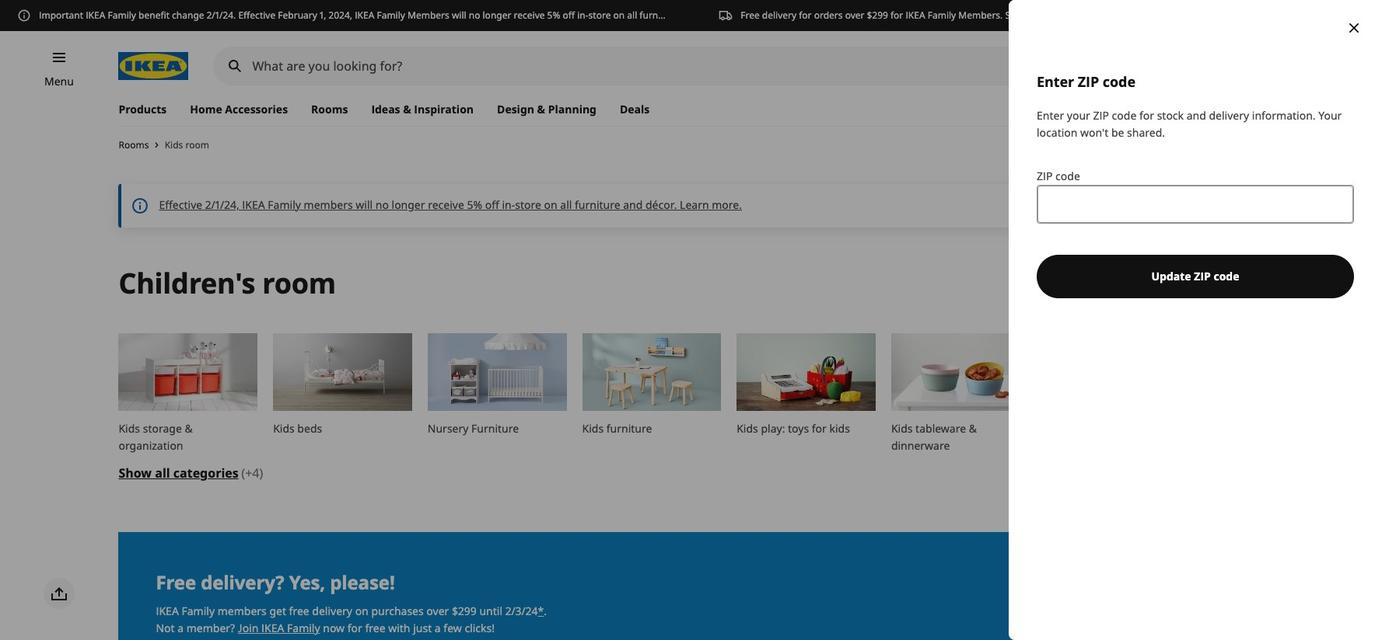 Task type: vqa. For each thing, say whether or not it's contained in the screenshot.
Lighting 35
no



Task type: describe. For each thing, give the bounding box(es) containing it.
1 horizontal spatial receive
[[514, 9, 545, 22]]

* link
[[538, 604, 544, 619]]

update zip code
[[1151, 269, 1239, 284]]

for left orders
[[799, 9, 812, 22]]

kids storage & organization image
[[119, 334, 258, 412]]

few
[[444, 622, 462, 636]]

1 vertical spatial effective
[[159, 198, 202, 212]]

2/1/24,
[[205, 198, 239, 212]]

1 horizontal spatial 5%
[[547, 9, 560, 22]]

0 vertical spatial store
[[588, 9, 611, 22]]

stock
[[1157, 108, 1184, 123]]

effective 2/1/24, ikea family members will no longer receive 5% off in-store on all furniture and décor. learn more.
[[159, 198, 742, 212]]

for left kids
[[812, 422, 827, 437]]

benefit
[[138, 9, 170, 22]]

home
[[190, 102, 222, 117]]

more
[[757, 9, 780, 22]]

planning
[[548, 102, 597, 117]]

delivery?
[[201, 570, 284, 596]]

feb
[[1089, 9, 1105, 22]]

& inside "link"
[[403, 102, 411, 117]]

& inside "kids tableware & dinnerware"
[[969, 422, 977, 437]]

furniture
[[471, 422, 519, 437]]

ikea right 2/1/24,
[[242, 198, 265, 212]]

products link
[[119, 93, 178, 126]]

code inside button
[[1214, 269, 1239, 284]]

now inside ikea family members get free delivery on purchases over $299 until 2/3/24 * . not a member? join ikea family now for free with just a few clicks!
[[323, 622, 345, 636]]

(+4)
[[241, 465, 263, 483]]

ikea logotype, go to start page image
[[119, 52, 189, 80]]

february
[[278, 9, 317, 22]]

on inside ikea family members get free delivery on purchases over $299 until 2/3/24 * . not a member? join ikea family now for free with just a few clicks!
[[355, 604, 368, 619]]

1 vertical spatial no
[[375, 198, 389, 212]]

home accessories link
[[178, 93, 300, 126]]

update zip code button
[[1037, 255, 1354, 299]]

ikea right 2024,
[[355, 9, 374, 22]]

1 horizontal spatial delivery
[[762, 9, 797, 22]]

charlotte button
[[1159, 95, 1255, 121]]

0 vertical spatial longer
[[483, 9, 511, 22]]

beds
[[297, 422, 322, 437]]

0 horizontal spatial receive
[[428, 198, 464, 212]]

won't
[[1080, 125, 1108, 140]]

family up member? at bottom
[[182, 604, 215, 619]]

members.
[[958, 9, 1003, 22]]

enter zip code dialog
[[1009, 0, 1382, 641]]

2/3/24
[[505, 604, 538, 619]]

kids furniture
[[582, 422, 652, 437]]

kids tableware & dinnerware image
[[891, 334, 1030, 412]]

1 vertical spatial free
[[365, 622, 385, 636]]

no inside important ikea family benefit change 2/1/24. effective february 1, 2024, ikea family members will no longer receive 5% off in-store on all furniture and décor. learn more link
[[469, 9, 480, 22]]

zip inside enter your zip code for stock and delivery information. your location won't be shared.
[[1093, 108, 1109, 123]]

2 vertical spatial furniture
[[606, 422, 652, 437]]

children's room
[[119, 264, 336, 303]]

inspiration
[[414, 102, 474, 117]]

1 vertical spatial rooms
[[119, 139, 149, 152]]

home accessories
[[190, 102, 288, 117]]

clicks!
[[465, 622, 495, 636]]

*
[[538, 604, 544, 619]]

2 horizontal spatial on
[[613, 9, 625, 22]]

family right 2/1/24,
[[268, 198, 301, 212]]

show
[[119, 465, 152, 483]]

not
[[156, 622, 175, 636]]

0 vertical spatial now
[[1030, 9, 1048, 22]]

design & planning link
[[485, 93, 608, 126]]

products
[[119, 102, 167, 117]]

1 horizontal spatial will
[[452, 9, 466, 22]]

0 vertical spatial in-
[[577, 9, 588, 22]]

information.
[[1252, 108, 1316, 123]]

yes,
[[289, 570, 325, 596]]

ikea right 'important'
[[86, 9, 105, 22]]

kids for kids storage & organization
[[119, 422, 140, 437]]

purchases
[[371, 604, 424, 619]]

0 horizontal spatial rooms link
[[119, 139, 149, 152]]

kids tableware & dinnerware
[[891, 422, 977, 454]]

2024,
[[329, 9, 352, 22]]

kids play: toys for kids image
[[737, 334, 876, 412]]

kids for kids play: toys for kids
[[737, 422, 758, 437]]

effective 2/1/24, ikea family members will no longer receive 5% off in-store on all furniture and décor. learn more. link
[[159, 198, 742, 212]]

until
[[479, 604, 502, 619]]

for inside enter your zip code for stock and delivery information. your location won't be shared.
[[1139, 108, 1154, 123]]

1 horizontal spatial rooms
[[311, 102, 348, 117]]

menu
[[44, 74, 74, 89]]

toys
[[788, 422, 809, 437]]

1 vertical spatial in-
[[502, 198, 515, 212]]

update
[[1151, 269, 1191, 284]]

1 vertical spatial off
[[485, 198, 499, 212]]

ikea down get
[[261, 622, 284, 636]]

kids furniture image
[[582, 334, 721, 412]]

deals link
[[608, 93, 661, 126]]

room for children's room
[[262, 264, 336, 303]]

design & planning
[[497, 102, 597, 117]]

1 horizontal spatial rooms link
[[300, 93, 360, 126]]

storage
[[143, 422, 182, 437]]

join ikea family link
[[238, 622, 320, 636]]

charlotte
[[1180, 104, 1232, 119]]

shared.
[[1127, 125, 1165, 140]]

categories
[[173, 465, 239, 483]]

28216
[[1293, 104, 1324, 119]]

please!
[[330, 570, 395, 596]]

important
[[39, 9, 83, 22]]

just
[[413, 622, 432, 636]]

delivery inside ikea family members get free delivery on purchases over $299 until 2/3/24 * . not a member? join ikea family now for free with just a few clicks!
[[312, 604, 352, 619]]

ideas
[[371, 102, 400, 117]]

1 horizontal spatial effective
[[238, 9, 275, 22]]

show all categories (+4)
[[119, 465, 263, 483]]

accessories
[[225, 102, 288, 117]]

shop
[[1005, 9, 1027, 22]]

0 vertical spatial off
[[563, 9, 575, 22]]

family left members. at the right of the page
[[928, 9, 956, 22]]

1,
[[320, 9, 326, 22]]

kids beds link
[[273, 334, 412, 455]]

location
[[1037, 125, 1078, 140]]



Task type: locate. For each thing, give the bounding box(es) containing it.
2 vertical spatial all
[[155, 465, 170, 483]]

0 horizontal spatial in-
[[502, 198, 515, 212]]

& right tableware
[[969, 422, 977, 437]]

in-
[[577, 9, 588, 22], [502, 198, 515, 212]]

ikea left members. at the right of the page
[[906, 9, 925, 22]]

free delivery? yes, please!
[[156, 570, 395, 596]]

1 horizontal spatial no
[[469, 9, 480, 22]]

0 horizontal spatial free
[[289, 604, 309, 619]]

.
[[544, 604, 547, 619]]

zip up your
[[1078, 72, 1099, 91]]

nursery furniture image
[[428, 334, 567, 412]]

free for free delivery for orders over $299 for ikea family members. shop now through feb 3
[[741, 9, 760, 22]]

1 vertical spatial free
[[156, 570, 196, 596]]

0 horizontal spatial 5%
[[467, 198, 482, 212]]

store
[[588, 9, 611, 22], [515, 198, 541, 212]]

kids beds image
[[273, 334, 412, 412]]

$299 inside free delivery for orders over $299 for ikea family members. shop now through feb 3 link
[[867, 9, 888, 22]]

décor. left more
[[700, 9, 727, 22]]

ideas & inspiration
[[371, 102, 474, 117]]

1 horizontal spatial store
[[588, 9, 611, 22]]

a left few
[[435, 622, 441, 636]]

a right not
[[178, 622, 184, 636]]

for left with at the left
[[347, 622, 362, 636]]

0 vertical spatial rooms link
[[300, 93, 360, 126]]

learn left "more." on the right of page
[[680, 198, 709, 212]]

0 horizontal spatial off
[[485, 198, 499, 212]]

through
[[1051, 9, 1087, 22]]

0 horizontal spatial a
[[178, 622, 184, 636]]

0 horizontal spatial décor.
[[646, 198, 677, 212]]

$299 up few
[[452, 604, 477, 619]]

1 vertical spatial $299
[[452, 604, 477, 619]]

navigation containing kids storage & organization
[[103, 334, 1355, 486]]

kids storage & organization
[[119, 422, 193, 454]]

effective left 2/1/24,
[[159, 198, 202, 212]]

no
[[469, 9, 480, 22], [375, 198, 389, 212]]

1 vertical spatial on
[[544, 198, 557, 212]]

enter your zip code for stock and delivery information. your location won't be shared.
[[1037, 108, 1342, 140]]

kids for kids beds
[[273, 422, 295, 437]]

and
[[681, 9, 698, 22], [1187, 108, 1206, 123], [623, 198, 643, 212]]

1 horizontal spatial all
[[560, 198, 572, 212]]

free left with at the left
[[365, 622, 385, 636]]

2/1/24.
[[207, 9, 236, 22]]

ikea family members get free delivery on purchases over $299 until 2/3/24 * . not a member? join ikea family now for free with just a few clicks!
[[156, 604, 547, 636]]

0 vertical spatial rooms
[[311, 102, 348, 117]]

learn left more
[[730, 9, 755, 22]]

zip up won't
[[1093, 108, 1109, 123]]

0 horizontal spatial now
[[323, 622, 345, 636]]

ideas & inspiration link
[[360, 93, 485, 126]]

0 vertical spatial will
[[452, 9, 466, 22]]

0 horizontal spatial learn
[[680, 198, 709, 212]]

0 vertical spatial enter
[[1037, 72, 1074, 91]]

0 vertical spatial receive
[[514, 9, 545, 22]]

members
[[408, 9, 449, 22]]

orders
[[814, 9, 843, 22]]

dinnerware
[[891, 439, 950, 454]]

0 horizontal spatial delivery
[[312, 604, 352, 619]]

effective right "2/1/24."
[[238, 9, 275, 22]]

rooms left ideas
[[311, 102, 348, 117]]

organization
[[119, 439, 183, 454]]

enter up your
[[1037, 72, 1074, 91]]

kids storage & organization link
[[119, 334, 258, 455]]

delivery inside enter your zip code for stock and delivery information. your location won't be shared.
[[1209, 108, 1249, 123]]

kids tableware & dinnerware link
[[891, 334, 1030, 455]]

0 vertical spatial no
[[469, 9, 480, 22]]

ikea up not
[[156, 604, 179, 619]]

1 horizontal spatial free
[[365, 622, 385, 636]]

now
[[1030, 9, 1048, 22], [323, 622, 345, 636]]

0 vertical spatial room
[[185, 138, 209, 152]]

1 horizontal spatial room
[[262, 264, 336, 303]]

0 horizontal spatial effective
[[159, 198, 202, 212]]

design
[[497, 102, 534, 117]]

family left members
[[377, 9, 405, 22]]

0 horizontal spatial on
[[355, 604, 368, 619]]

3
[[1107, 9, 1113, 22]]

free
[[741, 9, 760, 22], [156, 570, 196, 596]]

kids
[[165, 138, 183, 152], [119, 422, 140, 437], [273, 422, 295, 437], [582, 422, 604, 437], [737, 422, 758, 437], [891, 422, 913, 437]]

longer
[[483, 9, 511, 22], [392, 198, 425, 212]]

2 vertical spatial and
[[623, 198, 643, 212]]

and inside enter your zip code for stock and delivery information. your location won't be shared.
[[1187, 108, 1206, 123]]

kids furniture link
[[582, 334, 721, 455]]

&
[[403, 102, 411, 117], [537, 102, 545, 117], [185, 422, 193, 437], [969, 422, 977, 437]]

& right design
[[537, 102, 545, 117]]

1 horizontal spatial learn
[[730, 9, 755, 22]]

0 vertical spatial all
[[627, 9, 637, 22]]

delivery down yes,
[[312, 604, 352, 619]]

0 horizontal spatial will
[[356, 198, 373, 212]]

0 horizontal spatial $299
[[452, 604, 477, 619]]

1 vertical spatial receive
[[428, 198, 464, 212]]

1 horizontal spatial longer
[[483, 9, 511, 22]]

1 vertical spatial 5%
[[467, 198, 482, 212]]

2 a from the left
[[435, 622, 441, 636]]

zip code
[[1037, 169, 1080, 184]]

décor. left "more." on the right of page
[[646, 198, 677, 212]]

1 vertical spatial longer
[[392, 198, 425, 212]]

2 horizontal spatial all
[[627, 9, 637, 22]]

join
[[238, 622, 259, 636]]

now right shop
[[1030, 9, 1048, 22]]

delivery left orders
[[762, 9, 797, 22]]

code inside enter your zip code for stock and delivery information. your location won't be shared.
[[1112, 108, 1137, 123]]

0 vertical spatial learn
[[730, 9, 755, 22]]

0 horizontal spatial and
[[623, 198, 643, 212]]

family left benefit
[[108, 9, 136, 22]]

members inside ikea family members get free delivery on purchases over $299 until 2/3/24 * . not a member? join ikea family now for free with just a few clicks!
[[218, 604, 267, 619]]

1 horizontal spatial on
[[544, 198, 557, 212]]

0 vertical spatial members
[[304, 198, 353, 212]]

zip inside button
[[1194, 269, 1211, 284]]

rooms
[[311, 102, 348, 117], [119, 139, 149, 152]]

over inside ikea family members get free delivery on purchases over $299 until 2/3/24 * . not a member? join ikea family now for free with just a few clicks!
[[426, 604, 449, 619]]

room
[[185, 138, 209, 152], [262, 264, 336, 303]]

with
[[388, 622, 410, 636]]

zip down location
[[1037, 169, 1053, 184]]

None search field
[[213, 47, 1058, 86]]

0 horizontal spatial members
[[218, 604, 267, 619]]

for
[[799, 9, 812, 22], [890, 9, 903, 22], [1139, 108, 1154, 123], [812, 422, 827, 437], [347, 622, 362, 636]]

0 horizontal spatial over
[[426, 604, 449, 619]]

2 enter from the top
[[1037, 108, 1064, 123]]

enter zip code
[[1037, 72, 1135, 91]]

& inside kids storage & organization
[[185, 422, 193, 437]]

2 vertical spatial on
[[355, 604, 368, 619]]

2 horizontal spatial delivery
[[1209, 108, 1249, 123]]

ikea
[[86, 9, 105, 22], [355, 9, 374, 22], [906, 9, 925, 22], [242, 198, 265, 212], [156, 604, 179, 619], [261, 622, 284, 636]]

kids room
[[165, 138, 209, 152]]

0 vertical spatial on
[[613, 9, 625, 22]]

0 vertical spatial décor.
[[700, 9, 727, 22]]

now down yes,
[[323, 622, 345, 636]]

0 horizontal spatial room
[[185, 138, 209, 152]]

1 vertical spatial room
[[262, 264, 336, 303]]

0 vertical spatial free
[[741, 9, 760, 22]]

0 horizontal spatial no
[[375, 198, 389, 212]]

0 vertical spatial effective
[[238, 9, 275, 22]]

1 vertical spatial over
[[426, 604, 449, 619]]

0 vertical spatial free
[[289, 604, 309, 619]]

furniture
[[640, 9, 679, 22], [575, 198, 620, 212], [606, 422, 652, 437]]

kids play: toys for kids
[[737, 422, 850, 437]]

enter
[[1037, 72, 1074, 91], [1037, 108, 1064, 123]]

will
[[452, 9, 466, 22], [356, 198, 373, 212]]

1 vertical spatial rooms link
[[119, 139, 149, 152]]

kids beds
[[273, 422, 322, 437]]

1 horizontal spatial a
[[435, 622, 441, 636]]

$299 right orders
[[867, 9, 888, 22]]

get
[[269, 604, 286, 619]]

1 vertical spatial enter
[[1037, 108, 1064, 123]]

1 vertical spatial now
[[323, 622, 345, 636]]

on
[[613, 9, 625, 22], [544, 198, 557, 212], [355, 604, 368, 619]]

1 horizontal spatial in-
[[577, 9, 588, 22]]

rooms link down products
[[119, 139, 149, 152]]

zip
[[1078, 72, 1099, 91], [1093, 108, 1109, 123], [1037, 169, 1053, 184], [1194, 269, 1211, 284]]

free delivery for orders over $299 for ikea family members. shop now through feb 3 link
[[719, 9, 1113, 23]]

play:
[[761, 422, 785, 437]]

1 vertical spatial delivery
[[1209, 108, 1249, 123]]

show all categories button
[[119, 465, 239, 483]]

1 horizontal spatial over
[[845, 9, 864, 22]]

nursery furniture
[[428, 422, 519, 437]]

Enter zip code to save preferred delivery location. Modal will close when zip is submitted. text field
[[1038, 186, 1353, 223]]

kids inside kids storage & organization
[[119, 422, 140, 437]]

1 vertical spatial furniture
[[575, 198, 620, 212]]

kids inside "kids tableware & dinnerware"
[[891, 422, 913, 437]]

over right orders
[[845, 9, 864, 22]]

1 vertical spatial décor.
[[646, 198, 677, 212]]

for up shared.
[[1139, 108, 1154, 123]]

$299
[[867, 9, 888, 22], [452, 604, 477, 619]]

1 horizontal spatial off
[[563, 9, 575, 22]]

important ikea family benefit change 2/1/24. effective february 1, 2024, ikea family members will no longer receive 5% off in-store on all furniture and décor. learn more link
[[17, 9, 780, 23]]

2 vertical spatial delivery
[[312, 604, 352, 619]]

$299 inside ikea family members get free delivery on purchases over $299 until 2/3/24 * . not a member? join ikea family now for free with just a few clicks!
[[452, 604, 477, 619]]

learn
[[730, 9, 755, 22], [680, 198, 709, 212]]

your
[[1067, 108, 1090, 123]]

1 a from the left
[[178, 622, 184, 636]]

0 horizontal spatial free
[[156, 570, 196, 596]]

1 vertical spatial members
[[218, 604, 267, 619]]

1 enter from the top
[[1037, 72, 1074, 91]]

kids for kids room
[[165, 138, 183, 152]]

more.
[[712, 198, 742, 212]]

room for kids room
[[185, 138, 209, 152]]

delivery left the information.
[[1209, 108, 1249, 123]]

rooms down products
[[119, 139, 149, 152]]

all
[[627, 9, 637, 22], [560, 198, 572, 212], [155, 465, 170, 483]]

zip right update
[[1194, 269, 1211, 284]]

change
[[172, 9, 204, 22]]

& right ideas
[[403, 102, 411, 117]]

code
[[1103, 72, 1135, 91], [1112, 108, 1137, 123], [1055, 169, 1080, 184], [1214, 269, 1239, 284]]

1 vertical spatial all
[[560, 198, 572, 212]]

for right orders
[[890, 9, 903, 22]]

1 horizontal spatial free
[[741, 9, 760, 22]]

1 horizontal spatial and
[[681, 9, 698, 22]]

family down yes,
[[287, 622, 320, 636]]

& right storage
[[185, 422, 193, 437]]

rooms link left ideas
[[300, 93, 360, 126]]

free right get
[[289, 604, 309, 619]]

1 horizontal spatial members
[[304, 198, 353, 212]]

décor.
[[700, 9, 727, 22], [646, 198, 677, 212]]

1 vertical spatial store
[[515, 198, 541, 212]]

menu button
[[44, 73, 74, 90]]

0 horizontal spatial all
[[155, 465, 170, 483]]

kids for kids tableware & dinnerware
[[891, 422, 913, 437]]

over up few
[[426, 604, 449, 619]]

for inside ikea family members get free delivery on purchases over $299 until 2/3/24 * . not a member? join ikea family now for free with just a few clicks!
[[347, 622, 362, 636]]

children's
[[119, 264, 255, 303]]

kids for kids furniture
[[582, 422, 604, 437]]

28216 button
[[1271, 95, 1331, 121]]

0 vertical spatial 5%
[[547, 9, 560, 22]]

enter for enter your zip code for stock and delivery information. your location won't be shared.
[[1037, 108, 1064, 123]]

your
[[1318, 108, 1342, 123]]

a
[[178, 622, 184, 636], [435, 622, 441, 636]]

free for free delivery? yes, please!
[[156, 570, 196, 596]]

family
[[108, 9, 136, 22], [377, 9, 405, 22], [928, 9, 956, 22], [268, 198, 301, 212], [182, 604, 215, 619], [287, 622, 320, 636]]

0 horizontal spatial longer
[[392, 198, 425, 212]]

tableware
[[915, 422, 966, 437]]

0 vertical spatial furniture
[[640, 9, 679, 22]]

enter up location
[[1037, 108, 1064, 123]]

0 vertical spatial over
[[845, 9, 864, 22]]

kids
[[829, 422, 850, 437]]

members
[[304, 198, 353, 212], [218, 604, 267, 619]]

enter for enter zip code
[[1037, 72, 1074, 91]]

free delivery for orders over $299 for ikea family members. shop now through feb 3
[[741, 9, 1113, 22]]

deals
[[620, 102, 650, 117]]

kids play: toys for kids link
[[737, 334, 876, 455]]

navigation
[[103, 334, 1355, 486]]

1 vertical spatial will
[[356, 198, 373, 212]]

nursery furniture link
[[428, 334, 567, 455]]

1 horizontal spatial $299
[[867, 9, 888, 22]]

important ikea family benefit change 2/1/24. effective february 1, 2024, ikea family members will no longer receive 5% off in-store on all furniture and décor. learn more
[[39, 9, 780, 22]]

enter inside enter your zip code for stock and delivery information. your location won't be shared.
[[1037, 108, 1064, 123]]



